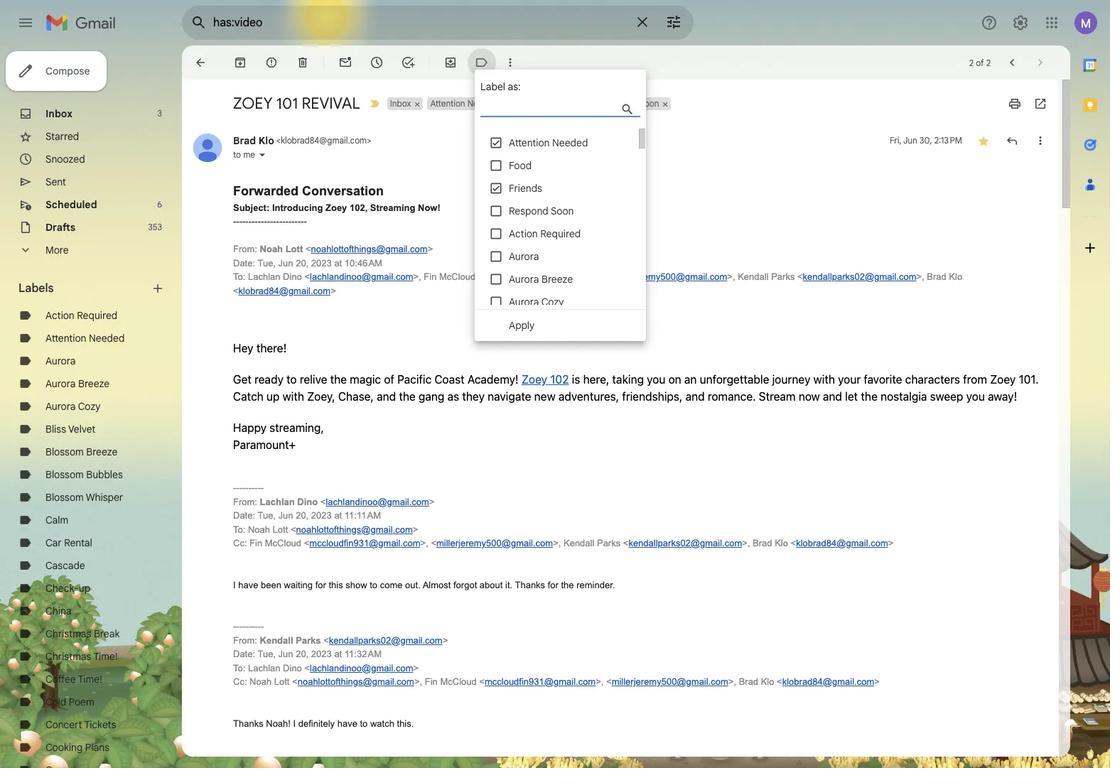 Task type: locate. For each thing, give the bounding box(es) containing it.
conversation
[[302, 184, 384, 198]]

the up zoey,
[[330, 373, 347, 386]]

you up friendships,
[[647, 373, 666, 386]]

advanced search options image
[[660, 8, 688, 36]]

waiting
[[284, 580, 313, 590]]

2 at from the top
[[334, 510, 342, 521]]

inbox for inbox link
[[45, 107, 72, 120]]

an
[[685, 373, 697, 386]]

jun right the fri,
[[904, 135, 918, 146]]

jun inside the ---------- from: lachlan dino < lachlandinoo@gmail.com > date: tue, jun 20, 2023 at 11:11 am to: noah lott < noahlottofthings@gmail.com > cc: fin mccloud < mccloudfin931@gmail.com >,  < millerjeremy500@gmail.com >, kendall parks < kendallparks02@gmail.com >, brad klo < klobrad84@gmail.com >
[[278, 510, 293, 521]]

2 horizontal spatial and
[[823, 390, 842, 403]]

zoey up new
[[522, 373, 547, 386]]

blossom breeze link
[[45, 446, 118, 458]]

0 vertical spatial have
[[238, 580, 258, 590]]

0 vertical spatial lott
[[286, 244, 303, 254]]

11:32 am
[[345, 649, 382, 660]]

noahlottofthings@gmail.com inside the ---------- from: lachlan dino < lachlandinoo@gmail.com > date: tue, jun 20, 2023 at 11:11 am to: noah lott < noahlottofthings@gmail.com > cc: fin mccloud < mccloudfin931@gmail.com >,  < millerjeremy500@gmail.com >, kendall parks < kendallparks02@gmail.com >, brad klo < klobrad84@gmail.com >
[[296, 524, 413, 535]]

aurora breeze link
[[45, 377, 110, 390]]

parks inside ---------- from: kendall parks < kendallparks02@gmail.com > date: tue, jun 20, 2023 at 11:32 am to: lachlan dino < lachlandinoo@gmail.com > cc: noah lott < noahlottofthings@gmail.com >, fin mccloud < mccloudfin931@gmail.com >,  < millerjeremy500@gmail.com >, brad klo < klobrad84@gmail.com >
[[296, 635, 321, 646]]

clear search image
[[628, 8, 657, 36]]

dino inside the ---------- from: lachlan dino < lachlandinoo@gmail.com > date: tue, jun 20, 2023 at 11:11 am to: noah lott < noahlottofthings@gmail.com > cc: fin mccloud < mccloudfin931@gmail.com >,  < millerjeremy500@gmail.com >, kendall parks < kendallparks02@gmail.com >, brad klo < klobrad84@gmail.com >
[[297, 497, 318, 507]]

2 vertical spatial lott
[[274, 677, 290, 687]]

2 blossom from the top
[[45, 468, 84, 481]]

lott inside ---------- from: kendall parks < kendallparks02@gmail.com > date: tue, jun 20, 2023 at 11:32 am to: lachlan dino < lachlandinoo@gmail.com > cc: noah lott < noahlottofthings@gmail.com >, fin mccloud < mccloudfin931@gmail.com >,  < millerjeremy500@gmail.com >, brad klo < klobrad84@gmail.com >
[[274, 677, 290, 687]]

jun up klobrad84@gmail.com >
[[278, 258, 293, 268]]

2023 inside ---------- from: kendall parks < kendallparks02@gmail.com > date: tue, jun 20, 2023 at 11:32 am to: lachlan dino < lachlandinoo@gmail.com > cc: noah lott < noahlottofthings@gmail.com >, fin mccloud < mccloudfin931@gmail.com >,  < millerjeremy500@gmail.com >, brad klo < klobrad84@gmail.com >
[[311, 649, 332, 660]]

1 vertical spatial breeze
[[78, 377, 110, 390]]

whisper
[[86, 491, 123, 504]]

101
[[276, 94, 298, 113]]

at
[[334, 258, 342, 268], [334, 510, 342, 521], [334, 649, 342, 660]]

time! down break on the left bottom of page
[[93, 650, 118, 663]]

zoey 102 link
[[522, 373, 569, 386]]

they
[[462, 390, 485, 403]]

klo inside the ---------- from: lachlan dino < lachlandinoo@gmail.com > date: tue, jun 20, 2023 at 11:11 am to: noah lott < noahlottofthings@gmail.com > cc: fin mccloud < mccloudfin931@gmail.com >,  < millerjeremy500@gmail.com >, kendall parks < kendallparks02@gmail.com >, brad klo < klobrad84@gmail.com >
[[775, 538, 788, 549]]

1 horizontal spatial parks
[[597, 538, 621, 549]]

to
[[233, 149, 241, 160], [287, 373, 297, 386], [370, 580, 377, 590], [360, 718, 368, 729]]

breeze for aurora breeze link
[[78, 377, 110, 390]]

check-up
[[45, 582, 90, 595]]

from:
[[233, 244, 257, 254], [233, 497, 257, 507], [233, 635, 257, 646]]

0 vertical spatial kendallparks02@gmail.com link
[[803, 272, 917, 282]]

0 horizontal spatial needed
[[89, 332, 125, 345]]

2 from: from the top
[[233, 497, 257, 507]]

needed inside labels navigation
[[89, 332, 125, 345]]

cc: for ---------- from: lachlan dino < lachlandinoo@gmail.com > date: tue, jun 20, 2023 at 11:11 am to: noah lott < noahlottofthings@gmail.com > cc: fin mccloud < mccloudfin931@gmail.com >,  < millerjeremy500@gmail.com >, kendall parks < kendallparks02@gmail.com >, brad klo < klobrad84@gmail.com >
[[233, 538, 247, 549]]

fin
[[424, 272, 437, 282], [250, 538, 262, 549], [425, 677, 438, 687]]

action required down "friends"
[[509, 227, 581, 240]]

friends
[[509, 182, 542, 195]]

christmas time! link
[[45, 650, 118, 663]]

time! for christmas time!
[[93, 650, 118, 663]]

lachlandinoo@gmail.com link
[[310, 272, 413, 282], [326, 497, 429, 507], [310, 663, 413, 674]]

blossom up "calm"
[[45, 491, 84, 504]]

1 vertical spatial mccloudfin931@gmail.com
[[309, 538, 421, 549]]

and down get ready to relive the magic of pacific coast academy! zoey 102
[[377, 390, 396, 403]]

1 vertical spatial thanks
[[233, 718, 263, 729]]

from: for ---------- from: lachlan dino < lachlandinoo@gmail.com > date: tue, jun 20, 2023 at 11:11 am to: noah lott < noahlottofthings@gmail.com > cc: fin mccloud < mccloudfin931@gmail.com >,  < millerjeremy500@gmail.com >, kendall parks < kendallparks02@gmail.com >, brad klo < klobrad84@gmail.com >
[[233, 497, 257, 507]]

0 vertical spatial breeze
[[542, 273, 573, 286]]

noah up been
[[248, 524, 270, 535]]

2 vertical spatial kendallparks02@gmail.com
[[329, 635, 443, 646]]

fri, jun 30, 2:13 pm cell
[[890, 134, 962, 148]]

required inside labels navigation
[[77, 309, 117, 322]]

aurora cozy
[[509, 296, 564, 309], [45, 400, 101, 413]]

at left 11:11 am
[[334, 510, 342, 521]]

for left this
[[315, 580, 326, 590]]

coffee
[[45, 673, 76, 686]]

3 blossom from the top
[[45, 491, 84, 504]]

2 vertical spatial dino
[[283, 663, 302, 674]]

show details image
[[258, 151, 267, 159]]

you down from
[[966, 390, 985, 403]]

cc: inside the ---------- from: lachlan dino < lachlandinoo@gmail.com > date: tue, jun 20, 2023 at 11:11 am to: noah lott < noahlottofthings@gmail.com > cc: fin mccloud < mccloudfin931@gmail.com >,  < millerjeremy500@gmail.com >, kendall parks < kendallparks02@gmail.com >, brad klo < klobrad84@gmail.com >
[[233, 538, 247, 549]]

brad klo < klobrad84@gmail.com >
[[233, 134, 371, 147]]

jun
[[904, 135, 918, 146], [278, 258, 293, 268], [278, 510, 293, 521], [278, 649, 293, 660]]

respond soon inside button
[[604, 98, 659, 109]]

required down "friends"
[[540, 227, 581, 240]]

as:
[[508, 80, 521, 93]]

2 vertical spatial millerjeremy500@gmail.com
[[612, 677, 728, 687]]

0 horizontal spatial aurora cozy
[[45, 400, 101, 413]]

1 cc: from the top
[[233, 538, 247, 549]]

1 horizontal spatial 2
[[986, 57, 991, 68]]

0 vertical spatial cozy
[[541, 296, 564, 309]]

0 vertical spatial date:
[[233, 258, 255, 268]]

zoey inside forwarded conversation subject: introducing zoey 102, streaming now! ------------------------
[[326, 202, 347, 213]]

2023 left 11:11 am
[[311, 510, 332, 521]]

cozy inside labels navigation
[[78, 400, 101, 413]]

christmas for christmas break
[[45, 628, 91, 640]]

>
[[367, 135, 371, 146], [428, 244, 433, 254], [331, 285, 336, 296], [429, 497, 435, 507], [413, 524, 418, 535], [888, 538, 894, 549], [443, 635, 448, 646], [413, 663, 419, 674], [874, 677, 880, 687]]

0 vertical spatial at
[[334, 258, 342, 268]]

action down "friends"
[[509, 227, 538, 240]]

1 horizontal spatial respond soon
[[604, 98, 659, 109]]

tue, up klobrad84@gmail.com >
[[258, 258, 276, 268]]

noah inside from: noah lott < noahlottofthings@gmail.com > date: tue, jun 20, 2023 at 10:46 am to: lachlan dino < lachlandinoo@gmail.com >, fin mccloud < mccloudfin931@gmail.com
[[260, 244, 283, 254]]

2 date: from the top
[[233, 510, 255, 521]]

2 tue, from the top
[[258, 510, 276, 521]]

i right noah!
[[293, 718, 296, 729]]

for left reminder.
[[548, 580, 559, 590]]

lott up noah!
[[274, 677, 290, 687]]

3 at from the top
[[334, 649, 342, 660]]

1 vertical spatial to:
[[233, 524, 245, 535]]

6
[[157, 199, 162, 210]]

0 horizontal spatial action
[[45, 309, 74, 322]]

labels image
[[475, 55, 489, 70]]

noah inside the ---------- from: lachlan dino < lachlandinoo@gmail.com > date: tue, jun 20, 2023 at 11:11 am to: noah lott < noahlottofthings@gmail.com > cc: fin mccloud < mccloudfin931@gmail.com >,  < millerjeremy500@gmail.com >, kendall parks < kendallparks02@gmail.com >, brad klo < klobrad84@gmail.com >
[[248, 524, 270, 535]]

1 horizontal spatial up
[[267, 390, 280, 403]]

soon inside button
[[639, 98, 659, 109]]

1 from: from the top
[[233, 244, 257, 254]]

0 vertical spatial mccloud
[[439, 272, 476, 282]]

noahlottofthings@gmail.com down 11:32 am
[[298, 677, 414, 687]]

2 to: from the top
[[233, 524, 245, 535]]

label as:
[[481, 80, 521, 93]]

0 vertical spatial time!
[[93, 650, 118, 663]]

klobrad84@gmail.com
[[281, 135, 367, 146], [239, 285, 331, 296], [796, 538, 888, 549], [782, 677, 874, 687]]

lachlan
[[248, 272, 280, 282], [260, 497, 295, 507], [248, 663, 280, 674]]

klo inside ---------- from: kendall parks < kendallparks02@gmail.com > date: tue, jun 20, 2023 at 11:32 am to: lachlan dino < lachlandinoo@gmail.com > cc: noah lott < noahlottofthings@gmail.com >, fin mccloud < mccloudfin931@gmail.com >,  < millerjeremy500@gmail.com >, brad klo < klobrad84@gmail.com >
[[761, 677, 774, 687]]

to:
[[233, 272, 245, 282], [233, 524, 245, 535], [233, 663, 245, 674]]

at left 10:46 am
[[334, 258, 342, 268]]

parks
[[771, 272, 795, 282], [597, 538, 621, 549], [296, 635, 321, 646]]

scheduled
[[45, 198, 97, 211]]

lachlan up noah!
[[248, 663, 280, 674]]

2 vertical spatial attention needed
[[45, 332, 125, 345]]

have right definitely
[[337, 718, 357, 729]]

thanks right it.
[[515, 580, 545, 590]]

1 to: from the top
[[233, 272, 245, 282]]

1 horizontal spatial kendallparks02@gmail.com
[[629, 538, 742, 549]]

kendallparks02@gmail.com inside the ---------- from: lachlan dino < lachlandinoo@gmail.com > date: tue, jun 20, 2023 at 11:11 am to: noah lott < noahlottofthings@gmail.com > cc: fin mccloud < mccloudfin931@gmail.com >,  < millerjeremy500@gmail.com >, kendall parks < kendallparks02@gmail.com >, brad klo < klobrad84@gmail.com >
[[629, 538, 742, 549]]

christmas time!
[[45, 650, 118, 663]]

0 vertical spatial tue,
[[258, 258, 276, 268]]

1 20, from the top
[[296, 258, 309, 268]]

newer image
[[1005, 55, 1019, 70]]

1 horizontal spatial attention needed
[[430, 98, 498, 109]]

of left newer image
[[976, 57, 984, 68]]

0 vertical spatial action
[[509, 227, 538, 240]]

noahlottofthings@gmail.com link down 11:11 am
[[296, 524, 413, 535]]

up down ready
[[267, 390, 280, 403]]

from: inside ---------- from: kendall parks < kendallparks02@gmail.com > date: tue, jun 20, 2023 at 11:32 am to: lachlan dino < lachlandinoo@gmail.com > cc: noah lott < noahlottofthings@gmail.com >, fin mccloud < mccloudfin931@gmail.com >,  < millerjeremy500@gmail.com >, brad klo < klobrad84@gmail.com >
[[233, 635, 257, 646]]

kendallparks02@gmail.com link
[[803, 272, 917, 282], [629, 538, 742, 549], [329, 635, 443, 646]]

2 vertical spatial tue,
[[258, 649, 276, 660]]

action up the attention needed link
[[45, 309, 74, 322]]

lott up been
[[273, 524, 288, 535]]

up inside is here, taking you on an unforgettable journey with your favorite characters from zoey 101. catch up with zoey, chase, and the gang as they navigate new adventures, friendships, and romance. stream now and let the nostalgia sweep you away!
[[267, 390, 280, 403]]

20, left 11:32 am
[[296, 649, 309, 660]]

3 tue, from the top
[[258, 649, 276, 660]]

settings image
[[1012, 14, 1029, 31]]

2 horizontal spatial attention
[[509, 136, 550, 149]]

inbox down add to tasks icon
[[390, 98, 411, 109]]

2 vertical spatial noahlottofthings@gmail.com link
[[298, 677, 414, 687]]

coffee time! link
[[45, 673, 102, 686]]

aurora breeze up aurora cozy link
[[45, 377, 110, 390]]

required up the attention needed link
[[77, 309, 117, 322]]

0 horizontal spatial thanks
[[233, 718, 263, 729]]

0 vertical spatial mccloudfin931@gmail.com link
[[484, 272, 595, 282]]

1 vertical spatial have
[[337, 718, 357, 729]]

1 vertical spatial time!
[[78, 673, 102, 686]]

cold poem link
[[45, 696, 94, 709]]

0 horizontal spatial soon
[[551, 205, 574, 218]]

rental
[[64, 537, 92, 549]]

0 vertical spatial 20,
[[296, 258, 309, 268]]

2023
[[311, 258, 332, 268], [311, 510, 332, 521], [311, 649, 332, 660]]

christmas down china "link" on the left bottom of the page
[[45, 628, 91, 640]]

0 horizontal spatial up
[[79, 582, 90, 595]]

needed inside button
[[468, 98, 498, 109]]

brad inside the >, brad klo <
[[927, 272, 947, 282]]

tue, up been
[[258, 510, 276, 521]]

tab list
[[1071, 45, 1110, 717]]

mccloudfin931@gmail.com
[[484, 272, 595, 282], [309, 538, 421, 549], [485, 677, 596, 687]]

lachlandinoo@gmail.com up 11:11 am
[[326, 497, 429, 507]]

aurora breeze up apply
[[509, 273, 573, 286]]

drafts link
[[45, 221, 75, 234]]

aurora cozy up apply
[[509, 296, 564, 309]]

>, inside from: noah lott < noahlottofthings@gmail.com > date: tue, jun 20, 2023 at 10:46 am to: lachlan dino < lachlandinoo@gmail.com >, fin mccloud < mccloudfin931@gmail.com
[[413, 272, 421, 282]]

fin inside ---------- from: kendall parks < kendallparks02@gmail.com > date: tue, jun 20, 2023 at 11:32 am to: lachlan dino < lachlandinoo@gmail.com > cc: noah lott < noahlottofthings@gmail.com >, fin mccloud < mccloudfin931@gmail.com >,  < millerjeremy500@gmail.com >, brad klo < klobrad84@gmail.com >
[[425, 677, 438, 687]]

noah inside ---------- from: kendall parks < kendallparks02@gmail.com > date: tue, jun 20, 2023 at 11:32 am to: lachlan dino < lachlandinoo@gmail.com > cc: noah lott < noahlottofthings@gmail.com >, fin mccloud < mccloudfin931@gmail.com >,  < millerjeremy500@gmail.com >, brad klo < klobrad84@gmail.com >
[[250, 677, 272, 687]]

1 vertical spatial parks
[[597, 538, 621, 549]]

up inside labels navigation
[[79, 582, 90, 595]]

2 2023 from the top
[[311, 510, 332, 521]]

inbox inside labels navigation
[[45, 107, 72, 120]]

needed down label-as menu open text box
[[552, 136, 588, 149]]

fin inside from: noah lott < noahlottofthings@gmail.com > date: tue, jun 20, 2023 at 10:46 am to: lachlan dino < lachlandinoo@gmail.com >, fin mccloud < mccloudfin931@gmail.com
[[424, 272, 437, 282]]

1 horizontal spatial of
[[976, 57, 984, 68]]

1 vertical spatial lachlandinoo@gmail.com
[[326, 497, 429, 507]]

for
[[315, 580, 326, 590], [548, 580, 559, 590]]

of right magic
[[384, 373, 394, 386]]

back to search results image
[[193, 55, 208, 70]]

to right show
[[370, 580, 377, 590]]

20, up klobrad84@gmail.com >
[[296, 258, 309, 268]]

to: inside from: noah lott < noahlottofthings@gmail.com > date: tue, jun 20, 2023 at 10:46 am to: lachlan dino < lachlandinoo@gmail.com >, fin mccloud < mccloudfin931@gmail.com
[[233, 272, 245, 282]]

noah up noah!
[[250, 677, 272, 687]]

1 vertical spatial from:
[[233, 497, 257, 507]]

needed down label
[[468, 98, 498, 109]]

search mail image
[[186, 10, 212, 36]]

1 for from the left
[[315, 580, 326, 590]]

let
[[845, 390, 858, 403]]

soon
[[639, 98, 659, 109], [551, 205, 574, 218]]

inbox button
[[387, 97, 413, 110]]

0 vertical spatial 2023
[[311, 258, 332, 268]]

1 horizontal spatial i
[[293, 718, 296, 729]]

mccloudfin931@gmail.com inside ---------- from: kendall parks < kendallparks02@gmail.com > date: tue, jun 20, 2023 at 11:32 am to: lachlan dino < lachlandinoo@gmail.com > cc: noah lott < noahlottofthings@gmail.com >, fin mccloud < mccloudfin931@gmail.com >,  < millerjeremy500@gmail.com >, brad klo < klobrad84@gmail.com >
[[485, 677, 596, 687]]

lachlandinoo@gmail.com link down 11:32 am
[[310, 663, 413, 674]]

20, inside ---------- from: kendall parks < kendallparks02@gmail.com > date: tue, jun 20, 2023 at 11:32 am to: lachlan dino < lachlandinoo@gmail.com > cc: noah lott < noahlottofthings@gmail.com >, fin mccloud < mccloudfin931@gmail.com >,  < millerjeremy500@gmail.com >, brad klo < klobrad84@gmail.com >
[[296, 649, 309, 660]]

up down cascade link on the left
[[79, 582, 90, 595]]

jun up noah!
[[278, 649, 293, 660]]

3 from: from the top
[[233, 635, 257, 646]]

1 vertical spatial cozy
[[78, 400, 101, 413]]

at left 11:32 am
[[334, 649, 342, 660]]

0 horizontal spatial respond
[[509, 205, 549, 218]]

noah up klobrad84@gmail.com >
[[260, 244, 283, 254]]

to: inside ---------- from: kendall parks < kendallparks02@gmail.com > date: tue, jun 20, 2023 at 11:32 am to: lachlan dino < lachlandinoo@gmail.com > cc: noah lott < noahlottofthings@gmail.com >, fin mccloud < mccloudfin931@gmail.com >,  < millerjeremy500@gmail.com >, brad klo < klobrad84@gmail.com >
[[233, 663, 245, 674]]

3 to: from the top
[[233, 663, 245, 674]]

attention needed inside labels navigation
[[45, 332, 125, 345]]

hey there!
[[233, 342, 287, 355]]

lachlandinoo@gmail.com down 11:32 am
[[310, 663, 413, 674]]

zoey down conversation
[[326, 202, 347, 213]]

concert tickets
[[45, 719, 116, 731]]

dino
[[283, 272, 302, 282], [297, 497, 318, 507], [283, 663, 302, 674]]

happy streaming, paramount+
[[233, 422, 324, 451]]

mccloudfin931@gmail.com inside from: noah lott < noahlottofthings@gmail.com > date: tue, jun 20, 2023 at 10:46 am to: lachlan dino < lachlandinoo@gmail.com >, fin mccloud < mccloudfin931@gmail.com
[[484, 272, 595, 282]]

1 vertical spatial with
[[283, 390, 304, 403]]

1 at from the top
[[334, 258, 342, 268]]

0 horizontal spatial kendall
[[260, 635, 293, 646]]

0 vertical spatial i
[[233, 580, 236, 590]]

action required up the attention needed link
[[45, 309, 117, 322]]

jun inside cell
[[904, 135, 918, 146]]

aurora
[[509, 250, 539, 263], [509, 273, 539, 286], [509, 296, 539, 309], [45, 355, 76, 368], [45, 377, 76, 390], [45, 400, 76, 413]]

attention inside attention needed button
[[430, 98, 465, 109]]

move to inbox image
[[444, 55, 458, 70]]

cold
[[45, 696, 66, 709]]

2 for from the left
[[548, 580, 559, 590]]

dino inside ---------- from: kendall parks < kendallparks02@gmail.com > date: tue, jun 20, 2023 at 11:32 am to: lachlan dino < lachlandinoo@gmail.com > cc: noah lott < noahlottofthings@gmail.com >, fin mccloud < mccloudfin931@gmail.com >,  < millerjeremy500@gmail.com >, brad klo < klobrad84@gmail.com >
[[283, 663, 302, 674]]

2 vertical spatial at
[[334, 649, 342, 660]]

have left been
[[238, 580, 258, 590]]

time! up poem
[[78, 673, 102, 686]]

tickets
[[84, 719, 116, 731]]

Label-as menu open text field
[[481, 100, 667, 117]]

tue, for ---------- from: kendall parks < kendallparks02@gmail.com > date: tue, jun 20, 2023 at 11:32 am to: lachlan dino < lachlandinoo@gmail.com > cc: noah lott < noahlottofthings@gmail.com >, fin mccloud < mccloudfin931@gmail.com >,  < millerjeremy500@gmail.com >, brad klo < klobrad84@gmail.com >
[[258, 649, 276, 660]]

lott down the introducing
[[286, 244, 303, 254]]

klobrad84@gmail.com inside ---------- from: kendall parks < kendallparks02@gmail.com > date: tue, jun 20, 2023 at 11:32 am to: lachlan dino < lachlandinoo@gmail.com > cc: noah lott < noahlottofthings@gmail.com >, fin mccloud < mccloudfin931@gmail.com >,  < millerjeremy500@gmail.com >, brad klo < klobrad84@gmail.com >
[[782, 677, 874, 687]]

20, left 11:11 am
[[296, 510, 309, 521]]

tue, inside ---------- from: kendall parks < kendallparks02@gmail.com > date: tue, jun 20, 2023 at 11:32 am to: lachlan dino < lachlandinoo@gmail.com > cc: noah lott < noahlottofthings@gmail.com >, fin mccloud < mccloudfin931@gmail.com >,  < millerjeremy500@gmail.com >, brad klo < klobrad84@gmail.com >
[[258, 649, 276, 660]]

respond
[[604, 98, 638, 109], [509, 205, 549, 218]]

2 20, from the top
[[296, 510, 309, 521]]

tue, for ---------- from: lachlan dino < lachlandinoo@gmail.com > date: tue, jun 20, 2023 at 11:11 am to: noah lott < noahlottofthings@gmail.com > cc: fin mccloud < mccloudfin931@gmail.com >,  < millerjeremy500@gmail.com >, kendall parks < kendallparks02@gmail.com >, brad klo < klobrad84@gmail.com >
[[258, 510, 276, 521]]

date: inside ---------- from: kendall parks < kendallparks02@gmail.com > date: tue, jun 20, 2023 at 11:32 am to: lachlan dino < lachlandinoo@gmail.com > cc: noah lott < noahlottofthings@gmail.com >, fin mccloud < mccloudfin931@gmail.com >,  < millerjeremy500@gmail.com >, brad klo < klobrad84@gmail.com >
[[233, 649, 255, 660]]

calm link
[[45, 514, 68, 527]]

from: inside from: noah lott < noahlottofthings@gmail.com > date: tue, jun 20, 2023 at 10:46 am to: lachlan dino < lachlandinoo@gmail.com >, fin mccloud < mccloudfin931@gmail.com
[[233, 244, 257, 254]]

0 horizontal spatial cozy
[[78, 400, 101, 413]]

and down an
[[686, 390, 705, 403]]

> inside brad klo < klobrad84@gmail.com >
[[367, 135, 371, 146]]

inbox up starred link
[[45, 107, 72, 120]]

attention needed link
[[45, 332, 125, 345]]

0 horizontal spatial attention
[[45, 332, 86, 345]]

noahlottofthings@gmail.com down 11:11 am
[[296, 524, 413, 535]]

1 christmas from the top
[[45, 628, 91, 640]]

3 date: from the top
[[233, 649, 255, 660]]

scheduled link
[[45, 198, 97, 211]]

lachlan inside ---------- from: kendall parks < kendallparks02@gmail.com > date: tue, jun 20, 2023 at 11:32 am to: lachlan dino < lachlandinoo@gmail.com > cc: noah lott < noahlottofthings@gmail.com >, fin mccloud < mccloudfin931@gmail.com >,  < millerjeremy500@gmail.com >, brad klo < klobrad84@gmail.com >
[[248, 663, 280, 674]]

1 vertical spatial millerjeremy500@gmail.com
[[436, 538, 553, 549]]

2 vertical spatial mccloudfin931@gmail.com
[[485, 677, 596, 687]]

with up now
[[814, 373, 835, 386]]

2 of 2
[[969, 57, 991, 68]]

the right let on the right bottom of the page
[[861, 390, 878, 403]]

aurora cozy up bliss velvet
[[45, 400, 101, 413]]

noahlottofthings@gmail.com link
[[311, 244, 428, 254], [296, 524, 413, 535], [298, 677, 414, 687]]

jun inside ---------- from: kendall parks < kendallparks02@gmail.com > date: tue, jun 20, 2023 at 11:32 am to: lachlan dino < lachlandinoo@gmail.com > cc: noah lott < noahlottofthings@gmail.com >, fin mccloud < mccloudfin931@gmail.com >,  < millerjeremy500@gmail.com >, brad klo < klobrad84@gmail.com >
[[278, 649, 293, 660]]

needed down action required link
[[89, 332, 125, 345]]

favorite
[[864, 373, 902, 386]]

1 vertical spatial 20,
[[296, 510, 309, 521]]

0 vertical spatial blossom
[[45, 446, 84, 458]]

cc: inside ---------- from: kendall parks < kendallparks02@gmail.com > date: tue, jun 20, 2023 at 11:32 am to: lachlan dino < lachlandinoo@gmail.com > cc: noah lott < noahlottofthings@gmail.com >, fin mccloud < mccloudfin931@gmail.com >,  < millerjeremy500@gmail.com >, brad klo < klobrad84@gmail.com >
[[233, 677, 247, 687]]

1 and from the left
[[377, 390, 396, 403]]

0 horizontal spatial kendallparks02@gmail.com
[[329, 635, 443, 646]]

action required inside labels navigation
[[45, 309, 117, 322]]

None search field
[[182, 6, 694, 40]]

date:
[[233, 258, 255, 268], [233, 510, 255, 521], [233, 649, 255, 660]]

inbox link
[[45, 107, 72, 120]]

required
[[540, 227, 581, 240], [77, 309, 117, 322]]

action
[[509, 227, 538, 240], [45, 309, 74, 322]]

lachlan down paramount+
[[260, 497, 295, 507]]

1 vertical spatial klobrad84@gmail.com link
[[796, 538, 888, 549]]

0 vertical spatial lachlan
[[248, 272, 280, 282]]

inbox inside button
[[390, 98, 411, 109]]

lachlandinoo@gmail.com down 10:46 am
[[310, 272, 413, 282]]

1 vertical spatial required
[[77, 309, 117, 322]]

<
[[276, 135, 281, 146], [306, 244, 311, 254], [305, 272, 310, 282], [478, 272, 484, 282], [798, 272, 803, 282], [233, 285, 239, 296], [320, 497, 326, 507], [291, 524, 296, 535], [304, 538, 309, 549], [431, 538, 436, 549], [623, 538, 629, 549], [791, 538, 796, 549], [324, 635, 329, 646], [305, 663, 310, 674], [292, 677, 298, 687], [479, 677, 485, 687], [606, 677, 612, 687], [777, 677, 782, 687]]

car rental link
[[45, 537, 92, 549]]

at inside the ---------- from: lachlan dino < lachlandinoo@gmail.com > date: tue, jun 20, 2023 at 11:11 am to: noah lott < noahlottofthings@gmail.com > cc: fin mccloud < mccloudfin931@gmail.com >,  < millerjeremy500@gmail.com >, kendall parks < kendallparks02@gmail.com >, brad klo < klobrad84@gmail.com >
[[334, 510, 342, 521]]

1 horizontal spatial for
[[548, 580, 559, 590]]

1 horizontal spatial thanks
[[515, 580, 545, 590]]

noahlottofthings@gmail.com link up 10:46 am
[[311, 244, 428, 254]]

i left been
[[233, 580, 236, 590]]

attention inside labels navigation
[[45, 332, 86, 345]]

1 vertical spatial noahlottofthings@gmail.com link
[[296, 524, 413, 535]]

1 vertical spatial noahlottofthings@gmail.com
[[296, 524, 413, 535]]

attention needed down action required link
[[45, 332, 125, 345]]

label
[[481, 80, 505, 93]]

2023 left 11:32 am
[[311, 649, 332, 660]]

attention up food
[[509, 136, 550, 149]]

1 vertical spatial lott
[[273, 524, 288, 535]]

noahlottofthings@gmail.com link down 11:32 am
[[298, 677, 414, 687]]

zoey up away!
[[990, 373, 1016, 386]]

0 vertical spatial attention
[[430, 98, 465, 109]]

action inside labels navigation
[[45, 309, 74, 322]]

1 horizontal spatial aurora cozy
[[509, 296, 564, 309]]

2
[[969, 57, 974, 68], [986, 57, 991, 68]]

attention down move to inbox icon
[[430, 98, 465, 109]]

mccloud inside ---------- from: kendall parks < kendallparks02@gmail.com > date: tue, jun 20, 2023 at 11:32 am to: lachlan dino < lachlandinoo@gmail.com > cc: noah lott < noahlottofthings@gmail.com >, fin mccloud < mccloudfin931@gmail.com >,  < millerjeremy500@gmail.com >, brad klo < klobrad84@gmail.com >
[[440, 677, 477, 687]]

1 vertical spatial attention needed
[[509, 136, 588, 149]]

2 christmas from the top
[[45, 650, 91, 663]]

and left let on the right bottom of the page
[[823, 390, 842, 403]]

30,
[[920, 135, 932, 146]]

at inside ---------- from: kendall parks < kendallparks02@gmail.com > date: tue, jun 20, 2023 at 11:32 am to: lachlan dino < lachlandinoo@gmail.com > cc: noah lott < noahlottofthings@gmail.com >, fin mccloud < mccloudfin931@gmail.com >,  < millerjeremy500@gmail.com >, brad klo < klobrad84@gmail.com >
[[334, 649, 342, 660]]

1 horizontal spatial soon
[[639, 98, 659, 109]]

from: inside the ---------- from: lachlan dino < lachlandinoo@gmail.com > date: tue, jun 20, 2023 at 11:11 am to: noah lott < noahlottofthings@gmail.com > cc: fin mccloud < mccloudfin931@gmail.com >,  < millerjeremy500@gmail.com >, kendall parks < kendallparks02@gmail.com >, brad klo < klobrad84@gmail.com >
[[233, 497, 257, 507]]

0 horizontal spatial you
[[647, 373, 666, 386]]

0 vertical spatial up
[[267, 390, 280, 403]]

attention needed inside button
[[430, 98, 498, 109]]

attention needed up food
[[509, 136, 588, 149]]

lachlandinoo@gmail.com link up 11:11 am
[[326, 497, 429, 507]]

> inside from: noah lott < noahlottofthings@gmail.com > date: tue, jun 20, 2023 at 10:46 am to: lachlan dino < lachlandinoo@gmail.com >, fin mccloud < mccloudfin931@gmail.com
[[428, 244, 433, 254]]

cooking plans
[[45, 741, 109, 754]]

it.
[[505, 580, 513, 590]]

taking
[[612, 373, 644, 386]]

starred
[[45, 130, 79, 143]]

klobrad84@gmail.com link for ---------- from: kendall parks < kendallparks02@gmail.com > date: tue, jun 20, 2023 at 11:32 am to: lachlan dino < lachlandinoo@gmail.com > cc: noah lott < noahlottofthings@gmail.com >, fin mccloud < mccloudfin931@gmail.com >,  < millerjeremy500@gmail.com >, brad klo < klobrad84@gmail.com >
[[782, 677, 874, 687]]

attention up aurora link
[[45, 332, 86, 345]]

thanks left noah!
[[233, 718, 263, 729]]

2 cc: from the top
[[233, 677, 247, 687]]

jun up the waiting
[[278, 510, 293, 521]]

lachlan up klobrad84@gmail.com >
[[248, 272, 280, 282]]

with down relive at the left of page
[[283, 390, 304, 403]]

2023 inside the ---------- from: lachlan dino < lachlandinoo@gmail.com > date: tue, jun 20, 2023 at 11:11 am to: noah lott < noahlottofthings@gmail.com > cc: fin mccloud < mccloudfin931@gmail.com >,  < millerjeremy500@gmail.com >, kendall parks < kendallparks02@gmail.com >, brad klo < klobrad84@gmail.com >
[[311, 510, 332, 521]]

zoey
[[326, 202, 347, 213], [522, 373, 547, 386], [990, 373, 1016, 386]]

at inside from: noah lott < noahlottofthings@gmail.com > date: tue, jun 20, 2023 at 10:46 am to: lachlan dino < lachlandinoo@gmail.com >, fin mccloud < mccloudfin931@gmail.com
[[334, 258, 342, 268]]

0 horizontal spatial inbox
[[45, 107, 72, 120]]

2023 inside from: noah lott < noahlottofthings@gmail.com > date: tue, jun 20, 2023 at 10:46 am to: lachlan dino < lachlandinoo@gmail.com >, fin mccloud < mccloudfin931@gmail.com
[[311, 258, 332, 268]]

as
[[448, 390, 459, 403]]

3 20, from the top
[[296, 649, 309, 660]]

3 2023 from the top
[[311, 649, 332, 660]]

Search mail text field
[[213, 16, 626, 30]]

1 blossom from the top
[[45, 446, 84, 458]]

0 vertical spatial dino
[[283, 272, 302, 282]]

to: inside the ---------- from: lachlan dino < lachlandinoo@gmail.com > date: tue, jun 20, 2023 at 11:11 am to: noah lott < noahlottofthings@gmail.com > cc: fin mccloud < mccloudfin931@gmail.com >,  < millerjeremy500@gmail.com >, kendall parks < kendallparks02@gmail.com >, brad klo < klobrad84@gmail.com >
[[233, 524, 245, 535]]

2 horizontal spatial parks
[[771, 272, 795, 282]]

date: inside the ---------- from: lachlan dino < lachlandinoo@gmail.com > date: tue, jun 20, 2023 at 11:11 am to: noah lott < noahlottofthings@gmail.com > cc: fin mccloud < mccloudfin931@gmail.com >,  < millerjeremy500@gmail.com >, kendall parks < kendallparks02@gmail.com >, brad klo < klobrad84@gmail.com >
[[233, 510, 255, 521]]

snoozed
[[45, 153, 85, 166]]

1 date: from the top
[[233, 258, 255, 268]]

0 horizontal spatial and
[[377, 390, 396, 403]]

tue, down been
[[258, 649, 276, 660]]

to: for ---------- from: kendall parks < kendallparks02@gmail.com > date: tue, jun 20, 2023 at 11:32 am to: lachlan dino < lachlandinoo@gmail.com > cc: noah lott < noahlottofthings@gmail.com >, fin mccloud < mccloudfin931@gmail.com >,  < millerjeremy500@gmail.com >, brad klo < klobrad84@gmail.com >
[[233, 663, 245, 674]]

show
[[346, 580, 367, 590]]

0 vertical spatial lachlandinoo@gmail.com link
[[310, 272, 413, 282]]

zoey inside is here, taking you on an unforgettable journey with your favorite characters from zoey 101. catch up with zoey, chase, and the gang as they navigate new adventures, friendships, and romance. stream now and let the nostalgia sweep you away!
[[990, 373, 1016, 386]]

2 vertical spatial parks
[[296, 635, 321, 646]]

0 horizontal spatial kendallparks02@gmail.com link
[[329, 635, 443, 646]]

2 vertical spatial 2023
[[311, 649, 332, 660]]

forgot
[[454, 580, 477, 590]]

0 vertical spatial fin
[[424, 272, 437, 282]]

2023 left 10:46 am
[[311, 258, 332, 268]]

klobrad84@gmail.com inside brad klo < klobrad84@gmail.com >
[[281, 135, 367, 146]]

noahlottofthings@gmail.com up 10:46 am
[[311, 244, 428, 254]]

1 vertical spatial cc:
[[233, 677, 247, 687]]

sent link
[[45, 176, 66, 188]]

1 vertical spatial aurora cozy
[[45, 400, 101, 413]]

christmas up coffee time!
[[45, 650, 91, 663]]

1 2023 from the top
[[311, 258, 332, 268]]

0 vertical spatial action required
[[509, 227, 581, 240]]

almost
[[423, 580, 451, 590]]

1 tue, from the top
[[258, 258, 276, 268]]

attention needed down label
[[430, 98, 498, 109]]

blossom down bliss velvet link
[[45, 446, 84, 458]]

0 vertical spatial lachlandinoo@gmail.com
[[310, 272, 413, 282]]

1 vertical spatial fin
[[250, 538, 262, 549]]

needed for the attention needed link
[[89, 332, 125, 345]]

breeze for blossom breeze link
[[86, 446, 118, 458]]

1 horizontal spatial inbox
[[390, 98, 411, 109]]

lachlandinoo@gmail.com link down 10:46 am
[[310, 272, 413, 282]]

tue, inside the ---------- from: lachlan dino < lachlandinoo@gmail.com > date: tue, jun 20, 2023 at 11:11 am to: noah lott < noahlottofthings@gmail.com > cc: fin mccloud < mccloudfin931@gmail.com >,  < millerjeremy500@gmail.com >, kendall parks < kendallparks02@gmail.com >, brad klo < klobrad84@gmail.com >
[[258, 510, 276, 521]]

20, inside the ---------- from: lachlan dino < lachlandinoo@gmail.com > date: tue, jun 20, 2023 at 11:11 am to: noah lott < noahlottofthings@gmail.com > cc: fin mccloud < mccloudfin931@gmail.com >,  < millerjeremy500@gmail.com >, kendall parks < kendallparks02@gmail.com >, brad klo < klobrad84@gmail.com >
[[296, 510, 309, 521]]

i have been waiting for this show to come out. almost forgot about it. thanks for the reminder.
[[233, 580, 615, 590]]

mccloud
[[439, 272, 476, 282], [265, 538, 301, 549], [440, 677, 477, 687]]

blossom down blossom breeze link
[[45, 468, 84, 481]]

at for lachlandinoo@gmail.com
[[334, 510, 342, 521]]

car
[[45, 537, 62, 549]]



Task type: describe. For each thing, give the bounding box(es) containing it.
christmas for christmas time!
[[45, 650, 91, 663]]

0 vertical spatial required
[[540, 227, 581, 240]]

christmas break
[[45, 628, 120, 640]]

action required link
[[45, 309, 117, 322]]

check-
[[45, 582, 79, 595]]

3
[[157, 108, 162, 119]]

tue, inside from: noah lott < noahlottofthings@gmail.com > date: tue, jun 20, 2023 at 10:46 am to: lachlan dino < lachlandinoo@gmail.com >, fin mccloud < mccloudfin931@gmail.com
[[258, 258, 276, 268]]

velvet
[[68, 423, 96, 436]]

0 vertical spatial of
[[976, 57, 984, 68]]

out.
[[405, 580, 421, 590]]

attention for attention needed button
[[430, 98, 465, 109]]

date: inside from: noah lott < noahlottofthings@gmail.com > date: tue, jun 20, 2023 at 10:46 am to: lachlan dino < lachlandinoo@gmail.com >, fin mccloud < mccloudfin931@gmail.com
[[233, 258, 255, 268]]

jun inside from: noah lott < noahlottofthings@gmail.com > date: tue, jun 20, 2023 at 10:46 am to: lachlan dino < lachlandinoo@gmail.com >, fin mccloud < mccloudfin931@gmail.com
[[278, 258, 293, 268]]

2 vertical spatial kendallparks02@gmail.com link
[[329, 635, 443, 646]]

lachlandinoo@gmail.com inside the ---------- from: lachlan dino < lachlandinoo@gmail.com > date: tue, jun 20, 2023 at 11:11 am to: noah lott < noahlottofthings@gmail.com > cc: fin mccloud < mccloudfin931@gmail.com >,  < millerjeremy500@gmail.com >, kendall parks < kendallparks02@gmail.com >, brad klo < klobrad84@gmail.com >
[[326, 497, 429, 507]]

from: for ---------- from: kendall parks < kendallparks02@gmail.com > date: tue, jun 20, 2023 at 11:32 am to: lachlan dino < lachlandinoo@gmail.com > cc: noah lott < noahlottofthings@gmail.com >, fin mccloud < mccloudfin931@gmail.com >,  < millerjeremy500@gmail.com >, brad klo < klobrad84@gmail.com >
[[233, 635, 257, 646]]

gmail image
[[45, 9, 123, 37]]

brad inside the ---------- from: lachlan dino < lachlandinoo@gmail.com > date: tue, jun 20, 2023 at 11:11 am to: noah lott < noahlottofthings@gmail.com > cc: fin mccloud < mccloudfin931@gmail.com >,  < millerjeremy500@gmail.com >, kendall parks < kendallparks02@gmail.com >, brad klo < klobrad84@gmail.com >
[[753, 538, 772, 549]]

klo inside the >, brad klo <
[[949, 272, 963, 282]]

attention needed for the attention needed link
[[45, 332, 125, 345]]

delete image
[[296, 55, 310, 70]]

101.
[[1019, 373, 1039, 386]]

2 2 from the left
[[986, 57, 991, 68]]

1 horizontal spatial with
[[814, 373, 835, 386]]

the left reminder.
[[561, 580, 574, 590]]

cold poem
[[45, 696, 94, 709]]

come
[[380, 580, 403, 590]]

>, brad klo <
[[233, 272, 963, 296]]

1 2 from the left
[[969, 57, 974, 68]]

cc: for ---------- from: kendall parks < kendallparks02@gmail.com > date: tue, jun 20, 2023 at 11:32 am to: lachlan dino < lachlandinoo@gmail.com > cc: noah lott < noahlottofthings@gmail.com >, fin mccloud < mccloudfin931@gmail.com >,  < millerjeremy500@gmail.com >, brad klo < klobrad84@gmail.com >
[[233, 677, 247, 687]]

catch
[[233, 390, 264, 403]]

romance.
[[708, 390, 756, 403]]

snoozed link
[[45, 153, 85, 166]]

blossom for blossom breeze
[[45, 446, 84, 458]]

needed for attention needed button
[[468, 98, 498, 109]]

1 horizontal spatial you
[[966, 390, 985, 403]]

report spam image
[[264, 55, 279, 70]]

china link
[[45, 605, 72, 618]]

0 vertical spatial parks
[[771, 272, 795, 282]]

0 vertical spatial thanks
[[515, 580, 545, 590]]

dino inside from: noah lott < noahlottofthings@gmail.com > date: tue, jun 20, 2023 at 10:46 am to: lachlan dino < lachlandinoo@gmail.com >, fin mccloud < mccloudfin931@gmail.com
[[283, 272, 302, 282]]

noahlottofthings@gmail.com inside from: noah lott < noahlottofthings@gmail.com > date: tue, jun 20, 2023 at 10:46 am to: lachlan dino < lachlandinoo@gmail.com >, fin mccloud < mccloudfin931@gmail.com
[[311, 244, 428, 254]]

to me
[[233, 149, 255, 160]]

calm
[[45, 514, 68, 527]]

millerjeremy500@gmail.com inside the ---------- from: lachlan dino < lachlandinoo@gmail.com > date: tue, jun 20, 2023 at 11:11 am to: noah lott < noahlottofthings@gmail.com > cc: fin mccloud < mccloudfin931@gmail.com >,  < millerjeremy500@gmail.com >, kendall parks < kendallparks02@gmail.com >, brad klo < klobrad84@gmail.com >
[[436, 538, 553, 549]]

attention needed for attention needed button
[[430, 98, 498, 109]]

0 horizontal spatial of
[[384, 373, 394, 386]]

0 vertical spatial noahlottofthings@gmail.com link
[[311, 244, 428, 254]]

blossom breeze
[[45, 446, 118, 458]]

about
[[480, 580, 503, 590]]

date: for ---------- from: lachlan dino < lachlandinoo@gmail.com > date: tue, jun 20, 2023 at 11:11 am to: noah lott < noahlottofthings@gmail.com > cc: fin mccloud < mccloudfin931@gmail.com >,  < millerjeremy500@gmail.com >, kendall parks < kendallparks02@gmail.com >, brad klo < klobrad84@gmail.com >
[[233, 510, 255, 521]]

china
[[45, 605, 72, 618]]

car rental
[[45, 537, 92, 549]]

cooking
[[45, 741, 83, 754]]

your
[[838, 373, 861, 386]]

archive image
[[233, 55, 247, 70]]

sent
[[45, 176, 66, 188]]

labels heading
[[18, 281, 151, 296]]

bliss velvet link
[[45, 423, 96, 436]]

streaming,
[[270, 422, 324, 434]]

---------- from: lachlan dino < lachlandinoo@gmail.com > date: tue, jun 20, 2023 at 11:11 am to: noah lott < noahlottofthings@gmail.com > cc: fin mccloud < mccloudfin931@gmail.com >,  < millerjeremy500@gmail.com >, kendall parks < kendallparks02@gmail.com >, brad klo < klobrad84@gmail.com >
[[233, 483, 894, 549]]

cascade
[[45, 559, 85, 572]]

klobrad84@gmail.com >
[[239, 285, 336, 296]]

brad inside ---------- from: kendall parks < kendallparks02@gmail.com > date: tue, jun 20, 2023 at 11:32 am to: lachlan dino < lachlandinoo@gmail.com > cc: noah lott < noahlottofthings@gmail.com >, fin mccloud < mccloudfin931@gmail.com >,  < millerjeremy500@gmail.com >, brad klo < klobrad84@gmail.com >
[[739, 677, 759, 687]]

lachlandinoo@gmail.com inside ---------- from: kendall parks < kendallparks02@gmail.com > date: tue, jun 20, 2023 at 11:32 am to: lachlan dino < lachlandinoo@gmail.com > cc: noah lott < noahlottofthings@gmail.com >, fin mccloud < mccloudfin931@gmail.com >,  < millerjeremy500@gmail.com >, brad klo < klobrad84@gmail.com >
[[310, 663, 413, 674]]

2023 for dino
[[311, 510, 332, 521]]

more button
[[0, 239, 171, 262]]

now!
[[418, 202, 441, 213]]

10:46 am
[[345, 258, 382, 268]]

lachlan inside from: noah lott < noahlottofthings@gmail.com > date: tue, jun 20, 2023 at 10:46 am to: lachlan dino < lachlandinoo@gmail.com >, fin mccloud < mccloudfin931@gmail.com
[[248, 272, 280, 282]]

1 vertical spatial needed
[[552, 136, 588, 149]]

bliss
[[45, 423, 66, 436]]

0 vertical spatial you
[[647, 373, 666, 386]]

revival
[[302, 94, 360, 113]]

aurora cozy inside labels navigation
[[45, 400, 101, 413]]

2 horizontal spatial attention needed
[[509, 136, 588, 149]]

1 horizontal spatial aurora breeze
[[509, 273, 573, 286]]

support image
[[981, 14, 998, 31]]

0 vertical spatial kendall
[[738, 272, 769, 282]]

2 and from the left
[[686, 390, 705, 403]]

1 horizontal spatial action required
[[509, 227, 581, 240]]

thanks noah! i definitely have to watch this.
[[233, 718, 414, 729]]

0 vertical spatial millerjeremy500@gmail.com
[[611, 272, 727, 282]]

bubbles
[[86, 468, 123, 481]]

inbox for inbox button at the left
[[390, 98, 411, 109]]

add to tasks image
[[401, 55, 415, 70]]

cascade link
[[45, 559, 85, 572]]

aurora breeze inside labels navigation
[[45, 377, 110, 390]]

kendall inside ---------- from: kendall parks < kendallparks02@gmail.com > date: tue, jun 20, 2023 at 11:32 am to: lachlan dino < lachlandinoo@gmail.com > cc: noah lott < noahlottofthings@gmail.com >, fin mccloud < mccloudfin931@gmail.com >,  < millerjeremy500@gmail.com >, brad klo < klobrad84@gmail.com >
[[260, 635, 293, 646]]

< inside the >, brad klo <
[[233, 285, 239, 296]]

forwarded
[[233, 184, 299, 198]]

new
[[534, 390, 556, 403]]

at for kendallparks02@gmail.com
[[334, 649, 342, 660]]

0 vertical spatial klobrad84@gmail.com link
[[239, 285, 331, 296]]

2:13 pm
[[934, 135, 962, 146]]

paramount+
[[233, 439, 296, 451]]

to: for ---------- from: lachlan dino < lachlandinoo@gmail.com > date: tue, jun 20, 2023 at 11:11 am to: noah lott < noahlottofthings@gmail.com > cc: fin mccloud < mccloudfin931@gmail.com >,  < millerjeremy500@gmail.com >, kendall parks < kendallparks02@gmail.com >, brad klo < klobrad84@gmail.com >
[[233, 524, 245, 535]]

1 horizontal spatial action
[[509, 227, 538, 240]]

from
[[963, 373, 987, 386]]

mccloud inside from: noah lott < noahlottofthings@gmail.com > date: tue, jun 20, 2023 at 10:46 am to: lachlan dino < lachlandinoo@gmail.com >, fin mccloud < mccloudfin931@gmail.com
[[439, 272, 476, 282]]

more image
[[503, 55, 517, 70]]

klobrad84@gmail.com link for ---------- from: lachlan dino < lachlandinoo@gmail.com > date: tue, jun 20, 2023 at 11:11 am to: noah lott < noahlottofthings@gmail.com > cc: fin mccloud < mccloudfin931@gmail.com >,  < millerjeremy500@gmail.com >, kendall parks < kendallparks02@gmail.com >, brad klo < klobrad84@gmail.com >
[[796, 538, 888, 549]]

1 vertical spatial millerjeremy500@gmail.com link
[[436, 538, 553, 549]]

0 horizontal spatial respond soon
[[509, 205, 574, 218]]

reminder.
[[577, 580, 615, 590]]

now
[[799, 390, 820, 403]]

20, inside from: noah lott < noahlottofthings@gmail.com > date: tue, jun 20, 2023 at 10:46 am to: lachlan dino < lachlandinoo@gmail.com >, fin mccloud < mccloudfin931@gmail.com
[[296, 258, 309, 268]]

2 horizontal spatial kendallparks02@gmail.com link
[[803, 272, 917, 282]]

lott inside the ---------- from: lachlan dino < lachlandinoo@gmail.com > date: tue, jun 20, 2023 at 11:11 am to: noah lott < noahlottofthings@gmail.com > cc: fin mccloud < mccloudfin931@gmail.com >,  < millerjeremy500@gmail.com >, kendall parks < kendallparks02@gmail.com >, brad klo < klobrad84@gmail.com >
[[273, 524, 288, 535]]

definitely
[[298, 718, 335, 729]]

102,
[[350, 202, 368, 213]]

here,
[[583, 373, 609, 386]]

food
[[509, 159, 532, 172]]

this.
[[397, 718, 414, 729]]

blossom whisper
[[45, 491, 123, 504]]

magic
[[350, 373, 381, 386]]

2 vertical spatial lachlandinoo@gmail.com link
[[310, 663, 413, 674]]

lott inside from: noah lott < noahlottofthings@gmail.com > date: tue, jun 20, 2023 at 10:46 am to: lachlan dino < lachlandinoo@gmail.com >, fin mccloud < mccloudfin931@gmail.com
[[286, 244, 303, 254]]

attention needed button
[[427, 97, 500, 110]]

coast
[[435, 373, 465, 386]]

me
[[243, 149, 255, 160]]

2 vertical spatial mccloudfin931@gmail.com link
[[485, 677, 596, 687]]

0 vertical spatial millerjeremy500@gmail.com link
[[611, 272, 727, 282]]

sweep
[[930, 390, 963, 403]]

millerjeremy500@gmail.com inside ---------- from: kendall parks < kendallparks02@gmail.com > date: tue, jun 20, 2023 at 11:32 am to: lachlan dino < lachlandinoo@gmail.com > cc: noah lott < noahlottofthings@gmail.com >, fin mccloud < mccloudfin931@gmail.com >,  < millerjeremy500@gmail.com >, brad klo < klobrad84@gmail.com >
[[612, 677, 728, 687]]

kendallparks02@gmail.com inside ---------- from: kendall parks < kendallparks02@gmail.com > date: tue, jun 20, 2023 at 11:32 am to: lachlan dino < lachlandinoo@gmail.com > cc: noah lott < noahlottofthings@gmail.com >, fin mccloud < mccloudfin931@gmail.com >,  < millerjeremy500@gmail.com >, brad klo < klobrad84@gmail.com >
[[329, 635, 443, 646]]

aurora link
[[45, 355, 76, 368]]

lachlan inside the ---------- from: lachlan dino < lachlandinoo@gmail.com > date: tue, jun 20, 2023 at 11:11 am to: noah lott < noahlottofthings@gmail.com > cc: fin mccloud < mccloudfin931@gmail.com >,  < millerjeremy500@gmail.com >, kendall parks < kendallparks02@gmail.com >, brad klo < klobrad84@gmail.com >
[[260, 497, 295, 507]]

blossom for blossom whisper
[[45, 491, 84, 504]]

been
[[261, 580, 281, 590]]

mccloud inside the ---------- from: lachlan dino < lachlandinoo@gmail.com > date: tue, jun 20, 2023 at 11:11 am to: noah lott < noahlottofthings@gmail.com > cc: fin mccloud < mccloudfin931@gmail.com >,  < millerjeremy500@gmail.com >, kendall parks < kendallparks02@gmail.com >, brad klo < klobrad84@gmail.com >
[[265, 538, 301, 549]]

1 vertical spatial respond
[[509, 205, 549, 218]]

poem
[[69, 696, 94, 709]]

blossom whisper link
[[45, 491, 123, 504]]

time! for coffee time!
[[78, 673, 102, 686]]

on
[[669, 373, 682, 386]]

unforgettable
[[700, 373, 769, 386]]

1 horizontal spatial zoey
[[522, 373, 547, 386]]

stream
[[759, 390, 796, 403]]

millerjeremy500@gmail.com >, kendall parks < kendallparks02@gmail.com
[[611, 272, 917, 282]]

1 vertical spatial attention
[[509, 136, 550, 149]]

>, inside the >, brad klo <
[[917, 272, 925, 282]]

date: for ---------- from: kendall parks < kendallparks02@gmail.com > date: tue, jun 20, 2023 at 11:32 am to: lachlan dino < lachlandinoo@gmail.com > cc: noah lott < noahlottofthings@gmail.com >, fin mccloud < mccloudfin931@gmail.com >,  < millerjeremy500@gmail.com >, brad klo < klobrad84@gmail.com >
[[233, 649, 255, 660]]

the down get ready to relive the magic of pacific coast academy! zoey 102
[[399, 390, 416, 403]]

noahlottofthings@gmail.com inside ---------- from: kendall parks < kendallparks02@gmail.com > date: tue, jun 20, 2023 at 11:32 am to: lachlan dino < lachlandinoo@gmail.com > cc: noah lott < noahlottofthings@gmail.com >, fin mccloud < mccloudfin931@gmail.com >,  < millerjeremy500@gmail.com >, brad klo < klobrad84@gmail.com >
[[298, 677, 414, 687]]

adventures,
[[559, 390, 619, 403]]

2 horizontal spatial kendallparks02@gmail.com
[[803, 272, 917, 282]]

respond inside button
[[604, 98, 638, 109]]

to left watch
[[360, 718, 368, 729]]

happy
[[233, 422, 267, 434]]

parks inside the ---------- from: lachlan dino < lachlandinoo@gmail.com > date: tue, jun 20, 2023 at 11:11 am to: noah lott < noahlottofthings@gmail.com > cc: fin mccloud < mccloudfin931@gmail.com >,  < millerjeremy500@gmail.com >, kendall parks < kendallparks02@gmail.com >, brad klo < klobrad84@gmail.com >
[[597, 538, 621, 549]]

this
[[329, 580, 343, 590]]

break
[[94, 628, 120, 640]]

0 horizontal spatial have
[[238, 580, 258, 590]]

nostalgia
[[881, 390, 927, 403]]

apply
[[509, 319, 535, 332]]

klobrad84@gmail.com inside the ---------- from: lachlan dino < lachlandinoo@gmail.com > date: tue, jun 20, 2023 at 11:11 am to: noah lott < noahlottofthings@gmail.com > cc: fin mccloud < mccloudfin931@gmail.com >,  < millerjeremy500@gmail.com >, kendall parks < kendallparks02@gmail.com >, brad klo < klobrad84@gmail.com >
[[796, 538, 888, 549]]

snooze image
[[370, 55, 384, 70]]

3 and from the left
[[823, 390, 842, 403]]

blossom bubbles
[[45, 468, 123, 481]]

brad klo cell
[[233, 134, 371, 147]]

20, for dino
[[296, 510, 309, 521]]

streaming
[[370, 202, 415, 213]]

102
[[550, 373, 569, 386]]

353
[[148, 222, 162, 232]]

to left me
[[233, 149, 241, 160]]

main menu image
[[17, 14, 34, 31]]

2 vertical spatial millerjeremy500@gmail.com link
[[612, 677, 728, 687]]

Starred checkbox
[[977, 134, 991, 148]]

relive
[[300, 373, 327, 386]]

< inside brad klo < klobrad84@gmail.com >
[[276, 135, 281, 146]]

blossom for blossom bubbles
[[45, 468, 84, 481]]

lachlandinoo@gmail.com inside from: noah lott < noahlottofthings@gmail.com > date: tue, jun 20, 2023 at 10:46 am to: lachlan dino < lachlandinoo@gmail.com >, fin mccloud < mccloudfin931@gmail.com
[[310, 272, 413, 282]]

1 vertical spatial kendallparks02@gmail.com link
[[629, 538, 742, 549]]

starred link
[[45, 130, 79, 143]]

ready
[[255, 373, 284, 386]]

1 vertical spatial i
[[293, 718, 296, 729]]

fri, jun 30, 2:13 pm
[[890, 135, 962, 146]]

mccloudfin931@gmail.com inside the ---------- from: lachlan dino < lachlandinoo@gmail.com > date: tue, jun 20, 2023 at 11:11 am to: noah lott < noahlottofthings@gmail.com > cc: fin mccloud < mccloudfin931@gmail.com >,  < millerjeremy500@gmail.com >, kendall parks < kendallparks02@gmail.com >, brad klo < klobrad84@gmail.com >
[[309, 538, 421, 549]]

labels
[[18, 281, 54, 296]]

1 vertical spatial mccloudfin931@gmail.com link
[[309, 538, 421, 549]]

get ready to relive the magic of pacific coast academy! zoey 102
[[233, 373, 569, 386]]

1 vertical spatial lachlandinoo@gmail.com link
[[326, 497, 429, 507]]

20, for parks
[[296, 649, 309, 660]]

compose
[[45, 65, 90, 77]]

pacific
[[397, 373, 432, 386]]

blossom bubbles link
[[45, 468, 123, 481]]

0 horizontal spatial with
[[283, 390, 304, 403]]

2023 for parks
[[311, 649, 332, 660]]

fin inside the ---------- from: lachlan dino < lachlandinoo@gmail.com > date: tue, jun 20, 2023 at 11:11 am to: noah lott < noahlottofthings@gmail.com > cc: fin mccloud < mccloudfin931@gmail.com >,  < millerjeremy500@gmail.com >, kendall parks < kendallparks02@gmail.com >, brad klo < klobrad84@gmail.com >
[[250, 538, 262, 549]]

to left relive at the left of page
[[287, 373, 297, 386]]

kendall inside the ---------- from: lachlan dino < lachlandinoo@gmail.com > date: tue, jun 20, 2023 at 11:11 am to: noah lott < noahlottofthings@gmail.com > cc: fin mccloud < mccloudfin931@gmail.com >,  < millerjeremy500@gmail.com >, kendall parks < kendallparks02@gmail.com >, brad klo < klobrad84@gmail.com >
[[564, 538, 595, 549]]

there!
[[256, 342, 287, 355]]

labels navigation
[[0, 45, 182, 768]]

attention for the attention needed link
[[45, 332, 86, 345]]



Task type: vqa. For each thing, say whether or not it's contained in the screenshot.
AT related to lachlandinoo@gmail.com
yes



